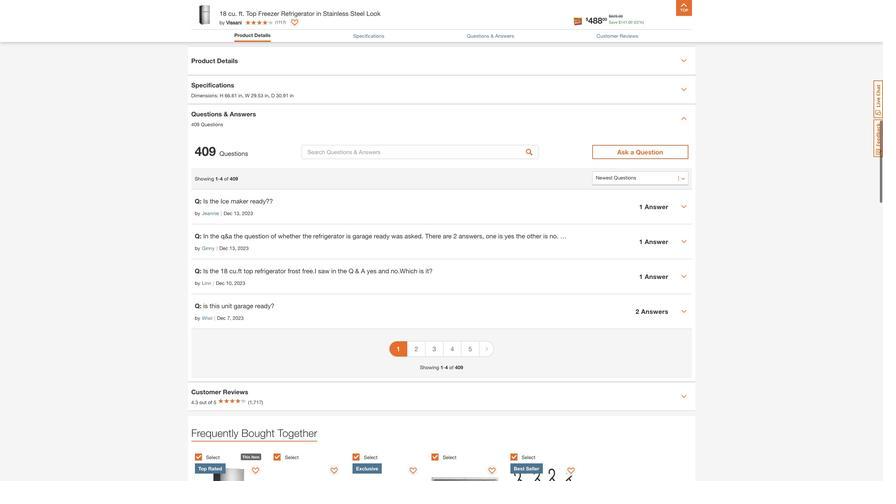Task type: vqa. For each thing, say whether or not it's contained in the screenshot.
REVIEWS to the left
yes



Task type: locate. For each thing, give the bounding box(es) containing it.
by left wiwi button
[[195, 315, 200, 321]]

no.
[[550, 232, 559, 240]]

, left w
[[242, 92, 244, 98]]

display image
[[331, 468, 338, 475], [489, 468, 496, 475], [568, 468, 575, 475]]

1 vertical spatial showing 1 - 4 of 409
[[420, 365, 464, 371]]

specifications dimensions: h 66.61 in , w 29.53 in , d 30.91 in
[[191, 81, 294, 98]]

questions & answers button
[[467, 32, 514, 39], [467, 32, 514, 39]]

customer reviews down save
[[597, 33, 639, 39]]

of right the out
[[208, 399, 212, 405]]

1 598 from the left
[[287, 6, 301, 16]]

0 vertical spatial showing
[[195, 176, 214, 182]]

linn
[[202, 280, 211, 286]]

best seller
[[514, 466, 540, 472]]

1 / 5 group
[[195, 450, 270, 481]]

q: in the q&a the question of whether the refrigerator is garage ready was asked. there are 2 answers, one is yes the other is no. what is the correct answer? is the refrigerator garage ready?
[[195, 232, 733, 240]]

q: left ice
[[195, 197, 202, 205]]

3 caret image from the top
[[681, 274, 687, 280]]

5 right the out
[[214, 399, 217, 405]]

4 select from the left
[[443, 455, 457, 460]]

specifications for specifications
[[354, 33, 385, 39]]

select up 1.1 cu. ft. countertop microwave in fingerprint resistant stainless steel image
[[285, 455, 299, 460]]

it?
[[426, 267, 433, 275]]

customer up 4.3 out of 5
[[191, 388, 221, 396]]

. left ft.
[[233, 10, 234, 15]]

2 caret image from the top
[[681, 239, 687, 245]]

select up exclusive
[[364, 455, 378, 460]]

q: for q: in the q&a the question of whether the refrigerator is garage ready was asked. there are 2 answers, one is yes the other is no. what is the correct answer? is the refrigerator garage ready?
[[195, 232, 202, 240]]

2 horizontal spatial display image
[[568, 468, 575, 475]]

4 down 4 "link"
[[446, 365, 448, 371]]

| for q&a
[[217, 245, 218, 251]]

1 vertical spatial -
[[444, 365, 446, 371]]

q: is the 18 cu.ft top refrigerator frost free.i saw in the q & a yes and no.which is it?
[[195, 267, 433, 275]]

2 vertical spatial 2
[[415, 345, 418, 353]]

$ 488 00
[[586, 15, 608, 25]]

1 select from the left
[[206, 455, 220, 460]]

0 vertical spatial 13,
[[234, 210, 241, 216]]

the right whether at left top
[[303, 232, 312, 240]]

0 horizontal spatial details
[[217, 57, 238, 64]]

0 horizontal spatial reviews
[[223, 388, 248, 396]]

2 caret image from the top
[[681, 87, 687, 93]]

- up 'q: is the ice maker ready??'
[[218, 176, 220, 182]]

0 vertical spatial 1 answer
[[640, 203, 669, 211]]

dec for 18
[[216, 280, 225, 286]]

cu.ft
[[230, 267, 242, 275]]

2 display image from the left
[[489, 468, 496, 475]]

showing down 3 link
[[420, 365, 439, 371]]

0 horizontal spatial 598
[[287, 6, 301, 16]]

display image for top rated
[[252, 468, 259, 475]]

2 horizontal spatial &
[[491, 33, 494, 39]]

are
[[443, 232, 452, 240]]

1 vertical spatial top
[[198, 466, 207, 472]]

answer?
[[616, 232, 640, 240]]

specifications for specifications dimensions: h 66.61 in , w 29.53 in , d 30.91 in
[[191, 81, 234, 89]]

1 vertical spatial customer reviews
[[191, 388, 248, 396]]

caret image
[[681, 116, 687, 121], [681, 239, 687, 245], [681, 274, 687, 280], [681, 394, 687, 400]]

by for is this unit garage ready?
[[195, 315, 200, 321]]

caret image for 1 answer
[[681, 204, 687, 210]]

details down the freezer
[[255, 32, 271, 38]]

0 horizontal spatial customer
[[191, 388, 221, 396]]

0 horizontal spatial -
[[218, 176, 220, 182]]

questions & answers
[[467, 33, 514, 39]]

jeannie
[[202, 210, 219, 216]]

409
[[191, 121, 200, 127], [195, 144, 216, 159], [230, 176, 238, 182], [455, 365, 464, 371]]

q: left in
[[195, 232, 202, 240]]

in right saw
[[331, 267, 336, 275]]

select inside the 5 / 5 group
[[522, 455, 536, 460]]

2 / 5 group
[[274, 450, 349, 481]]

of left whether at left top
[[271, 232, 276, 240]]

13, down q&a
[[230, 245, 237, 251]]

0 horizontal spatial 4
[[220, 176, 223, 182]]

top inside 1 / 5 group
[[198, 466, 207, 472]]

488
[[589, 15, 603, 25]]

0 horizontal spatial answers
[[230, 110, 256, 118]]

is right answer?
[[642, 232, 647, 240]]

what
[[561, 232, 576, 240]]

select inside 3 / 5 group
[[364, 455, 378, 460]]

3 answer from the top
[[645, 273, 669, 280]]

in inside questions element
[[331, 267, 336, 275]]

questions
[[467, 33, 490, 39], [191, 110, 222, 118], [201, 121, 223, 127], [220, 150, 248, 157]]

0 horizontal spatial top
[[198, 466, 207, 472]]

.
[[233, 10, 234, 15], [317, 10, 318, 15], [618, 14, 619, 18], [628, 20, 629, 24]]

| right linn
[[213, 280, 214, 286]]

1 vertical spatial 13,
[[230, 245, 237, 251]]

product down vissani
[[235, 32, 253, 38]]

1 answer
[[640, 203, 669, 211], [640, 238, 669, 245], [640, 273, 669, 280]]

3 q: from the top
[[195, 267, 202, 275]]

top right ft.
[[246, 10, 257, 17]]

display image inside 1 / 5 group
[[252, 468, 259, 475]]

q: is this unit garage ready?
[[195, 302, 275, 310]]

0 vertical spatial specifications
[[354, 33, 385, 39]]

0 horizontal spatial customer reviews
[[191, 388, 248, 396]]

( left %)
[[634, 20, 635, 24]]

0 horizontal spatial 3
[[433, 345, 436, 353]]

1 vertical spatial 1 answer
[[640, 238, 669, 245]]

select up 1.7 cu. ft. over the range sensor microwave in stainless steel image
[[443, 455, 457, 460]]

by linn | dec 10, 2023
[[195, 280, 245, 286]]

the up by linn | dec 10, 2023 at the bottom left of page
[[210, 267, 219, 275]]

0 horizontal spatial showing
[[195, 176, 214, 182]]

0 horizontal spatial 2
[[415, 345, 418, 353]]

dimensions:
[[191, 92, 219, 98]]

3
[[668, 28, 672, 36], [433, 345, 436, 353]]

whether
[[278, 232, 301, 240]]

reviews down the 141
[[620, 33, 639, 39]]

3 caret image from the top
[[681, 204, 687, 210]]

2
[[454, 232, 457, 240], [636, 308, 640, 315], [415, 345, 418, 353]]

2 horizontal spatial answers
[[642, 308, 669, 315]]

. left 22
[[628, 20, 629, 24]]

in
[[317, 10, 321, 17], [239, 92, 242, 98], [265, 92, 269, 98], [290, 92, 294, 98], [331, 267, 336, 275]]

select up rated
[[206, 455, 220, 460]]

2 link
[[408, 342, 426, 357]]

1 horizontal spatial specifications
[[354, 33, 385, 39]]

the right q&a
[[234, 232, 243, 240]]

(1,717)
[[248, 399, 263, 405]]

1 vertical spatial 2
[[636, 308, 640, 315]]

. left stainless
[[317, 10, 318, 15]]

. inside $ 748 00 $ 999 . 00
[[233, 10, 234, 15]]

, left d
[[269, 92, 270, 98]]

0 vertical spatial -
[[218, 176, 220, 182]]

by left jeannie
[[195, 210, 200, 216]]

2 select from the left
[[285, 455, 299, 460]]

13, for maker
[[234, 210, 241, 216]]

the
[[210, 197, 219, 205], [210, 232, 219, 240], [234, 232, 243, 240], [303, 232, 312, 240], [517, 232, 525, 240], [584, 232, 593, 240], [649, 232, 657, 240], [210, 267, 219, 275], [338, 267, 347, 275]]

select inside 2 / 5 group
[[285, 455, 299, 460]]

| right 'ginny'
[[217, 245, 218, 251]]

409 questions
[[195, 144, 248, 159]]

is
[[203, 197, 208, 205], [642, 232, 647, 240], [203, 267, 208, 275]]

18 left 999
[[220, 10, 227, 17]]

2 vertical spatial &
[[356, 267, 360, 275]]

is for is the 18 cu.ft top refrigerator frost free.i saw in the q & a yes and no.which is it?
[[203, 267, 208, 275]]

ask a question button
[[593, 145, 689, 159]]

answers for questions & answers 409 questions
[[230, 110, 256, 118]]

| right wiwi button
[[214, 315, 215, 321]]

1 vertical spatial showing
[[420, 365, 439, 371]]

is
[[346, 232, 351, 240], [499, 232, 503, 240], [544, 232, 548, 240], [577, 232, 582, 240], [420, 267, 424, 275], [203, 302, 208, 310]]

1 answer for it?
[[640, 273, 669, 280]]

customer down save
[[597, 33, 619, 39]]

0 horizontal spatial garage
[[234, 302, 254, 310]]

-
[[218, 176, 220, 182], [444, 365, 446, 371]]

2 inside navigation
[[415, 345, 418, 353]]

1 vertical spatial 5
[[214, 399, 217, 405]]

0 vertical spatial yes
[[505, 232, 515, 240]]

item
[[252, 455, 260, 459]]

2023
[[242, 210, 253, 216], [238, 245, 249, 251], [234, 280, 245, 286], [233, 315, 244, 321]]

0 horizontal spatial display image
[[252, 468, 259, 475]]

free.i
[[302, 267, 317, 275]]

1 vertical spatial 3
[[433, 345, 436, 353]]

2 horizontal spatial display image
[[410, 468, 417, 475]]

13, for the
[[230, 245, 237, 251]]

the left correct
[[584, 232, 593, 240]]

0 horizontal spatial ready?
[[255, 302, 275, 310]]

select for 2 / 5 group
[[285, 455, 299, 460]]

$ 598 00 $ 749 . 00
[[285, 6, 322, 16]]

q: for q: is the 18 cu.ft top refrigerator frost free.i saw in the q & a yes and no.which is it?
[[195, 267, 202, 275]]

select up "best seller"
[[522, 455, 536, 460]]

1
[[663, 28, 666, 36], [216, 176, 218, 182], [640, 203, 643, 211], [640, 238, 643, 245], [640, 273, 643, 280], [441, 365, 444, 371]]

3 1 answer from the top
[[640, 273, 669, 280]]

18 cu. ft. top freezer refrigerator in stainless steel look
[[220, 10, 381, 17]]

2023 down question
[[238, 245, 249, 251]]

by down $ 748 00 $ 999 . 00
[[220, 19, 225, 25]]

1 horizontal spatial -
[[444, 365, 446, 371]]

save
[[609, 20, 618, 24]]

1 caret image from the top
[[681, 116, 687, 121]]

the left the q
[[338, 267, 347, 275]]

q: left this
[[195, 302, 202, 310]]

yes right a
[[367, 267, 377, 275]]

1 horizontal spatial 3
[[668, 28, 672, 36]]

0 horizontal spatial &
[[224, 110, 228, 118]]

18 left cu.ft
[[221, 267, 228, 275]]

( left )
[[275, 20, 276, 24]]

look
[[367, 10, 381, 17]]

1 vertical spatial details
[[217, 57, 238, 64]]

2 vertical spatial 4
[[446, 365, 448, 371]]

1 horizontal spatial 4
[[446, 365, 448, 371]]

1 ( from the left
[[634, 20, 635, 24]]

wiwi button
[[202, 314, 213, 322]]

1 horizontal spatial customer
[[597, 33, 619, 39]]

1 horizontal spatial details
[[255, 32, 271, 38]]

1 , from the left
[[242, 92, 244, 98]]

dec down q&a
[[220, 245, 228, 251]]

2 vertical spatial answers
[[642, 308, 669, 315]]

display image inside 4 / 5 group
[[489, 468, 496, 475]]

$ inside '$ 488 00'
[[586, 16, 589, 22]]

2 vertical spatial is
[[203, 267, 208, 275]]

2023 right 7,
[[233, 315, 244, 321]]

bought
[[242, 427, 275, 439]]

4 caret image from the top
[[681, 309, 687, 314]]

display image
[[291, 19, 298, 26], [252, 468, 259, 475], [410, 468, 417, 475]]

1 horizontal spatial top
[[246, 10, 257, 17]]

details up specifications dimensions: h 66.61 in , w 29.53 in , d 30.91 in
[[217, 57, 238, 64]]

dec for unit
[[217, 315, 226, 321]]

yes right one on the right top of page
[[505, 232, 515, 240]]

10,
[[226, 280, 233, 286]]

5 select from the left
[[522, 455, 536, 460]]

is up jeannie
[[203, 197, 208, 205]]

select inside 1 / 5 group
[[206, 455, 220, 460]]

3 display image from the left
[[568, 468, 575, 475]]

0 vertical spatial answer
[[645, 203, 669, 211]]

4 caret image from the top
[[681, 394, 687, 400]]

00 left ft.
[[234, 10, 239, 15]]

4 up ice
[[220, 176, 223, 182]]

no.which
[[391, 267, 418, 275]]

18
[[220, 10, 227, 17], [221, 267, 228, 275]]

1 vertical spatial answer
[[645, 238, 669, 245]]

question
[[245, 232, 269, 240]]

0 vertical spatial reviews
[[620, 33, 639, 39]]

4 right 3 link
[[451, 345, 454, 353]]

specifications inside specifications dimensions: h 66.61 in , w 29.53 in , d 30.91 in
[[191, 81, 234, 89]]

1 vertical spatial 4
[[451, 345, 454, 353]]

product details button
[[235, 31, 271, 40], [235, 31, 271, 39], [188, 47, 696, 75]]

caret image
[[681, 58, 687, 64], [681, 87, 687, 93], [681, 204, 687, 210], [681, 309, 687, 314]]

is up linn 'button'
[[203, 267, 208, 275]]

0 vertical spatial top
[[246, 10, 257, 17]]

4 inside "link"
[[451, 345, 454, 353]]

0 horizontal spatial (
[[275, 20, 276, 24]]

reviews up (1,717)
[[223, 388, 248, 396]]

1 display image from the left
[[331, 468, 338, 475]]

5 link
[[462, 342, 480, 357]]

showing down 409 questions
[[195, 176, 214, 182]]

q: up by linn | dec 10, 2023 at the bottom left of page
[[195, 267, 202, 275]]

& for questions & answers 409 questions
[[224, 110, 228, 118]]

0 vertical spatial &
[[491, 33, 494, 39]]

frequently
[[191, 427, 239, 439]]

| for 18
[[213, 280, 214, 286]]

409 inside questions & answers 409 questions
[[191, 121, 200, 127]]

freezer
[[258, 10, 280, 17]]

2 vertical spatial 1 answer
[[640, 273, 669, 280]]

2 1 answer from the top
[[640, 238, 669, 245]]

1 vertical spatial 18
[[221, 267, 228, 275]]

by for is the 18 cu.ft top refrigerator frost free.i saw in the q & a yes and no.which is it?
[[195, 280, 200, 286]]

$
[[202, 7, 204, 12], [285, 7, 287, 12], [368, 7, 371, 12], [225, 10, 227, 15], [308, 10, 310, 15], [609, 14, 612, 18], [586, 16, 589, 22], [619, 20, 621, 24]]

product up dimensions:
[[191, 57, 215, 64]]

& inside questions & answers 409 questions
[[224, 110, 228, 118]]

& inside questions element
[[356, 267, 360, 275]]

0 horizontal spatial ,
[[242, 92, 244, 98]]

1 vertical spatial answers
[[230, 110, 256, 118]]

13, down maker
[[234, 210, 241, 216]]

saw
[[318, 267, 330, 275]]

0 vertical spatial showing 1 - 4 of 409
[[195, 176, 238, 182]]

1 horizontal spatial 2
[[454, 232, 457, 240]]

2 598 from the left
[[371, 6, 385, 16]]

2023 down maker
[[242, 210, 253, 216]]

display image inside 3 / 5 group
[[410, 468, 417, 475]]

dec left 10,
[[216, 280, 225, 286]]

3 inside navigation
[[433, 345, 436, 353]]

by left ginny button
[[195, 245, 200, 251]]

dec for q&a
[[220, 245, 228, 251]]

2 horizontal spatial 4
[[451, 345, 454, 353]]

display image inside 2 / 5 group
[[331, 468, 338, 475]]

answer
[[645, 203, 669, 211], [645, 238, 669, 245], [645, 273, 669, 280]]

showing 1 - 4 of 409
[[195, 176, 238, 182], [420, 365, 464, 371]]

specifications down look
[[354, 33, 385, 39]]

2 horizontal spatial 2
[[636, 308, 640, 315]]

2 q: from the top
[[195, 232, 202, 240]]

showing 1 - 4 of 409 down 3 link
[[420, 365, 464, 371]]

this
[[243, 455, 250, 459]]

1 vertical spatial specifications
[[191, 81, 234, 89]]

a
[[631, 148, 635, 156]]

1 horizontal spatial ,
[[269, 92, 270, 98]]

2023 right 10,
[[234, 280, 245, 286]]

select for 1 / 5 group
[[206, 455, 220, 460]]

|
[[221, 210, 222, 216], [217, 245, 218, 251], [213, 280, 214, 286], [214, 315, 215, 321]]

- down 4 "link"
[[444, 365, 446, 371]]

1 vertical spatial is
[[642, 232, 647, 240]]

1 in. x 12 ft. ratchet tie down with s hook (4-pack) image
[[511, 464, 579, 481]]

4 q: from the top
[[195, 302, 202, 310]]

13,
[[234, 210, 241, 216], [230, 245, 237, 251]]

1 horizontal spatial display image
[[489, 468, 496, 475]]

unit
[[222, 302, 232, 310]]

specifications up dimensions:
[[191, 81, 234, 89]]

dec
[[224, 210, 233, 216], [220, 245, 228, 251], [216, 280, 225, 286], [217, 315, 226, 321]]

customer reviews up 4.3 out of 5
[[191, 388, 248, 396]]

2023 for maker
[[242, 210, 253, 216]]

0 horizontal spatial display image
[[331, 468, 338, 475]]

| right jeannie
[[221, 210, 222, 216]]

1 horizontal spatial &
[[356, 267, 360, 275]]

display image inside the 5 / 5 group
[[568, 468, 575, 475]]

. left 698
[[618, 14, 619, 18]]

0 vertical spatial customer
[[597, 33, 619, 39]]

5 right 4 "link"
[[469, 345, 472, 353]]

display image for 1.1 cu. ft. countertop microwave in fingerprint resistant stainless steel image
[[331, 468, 338, 475]]

dec left 7,
[[217, 315, 226, 321]]

by
[[220, 19, 225, 25], [195, 210, 200, 216], [195, 245, 200, 251], [195, 280, 200, 286], [195, 315, 200, 321]]

749
[[310, 10, 317, 15]]

is left no. at the right top
[[544, 232, 548, 240]]

by left linn
[[195, 280, 200, 286]]

specifications button
[[354, 32, 385, 39], [354, 32, 385, 39]]

1 horizontal spatial product
[[235, 32, 253, 38]]

5
[[469, 345, 472, 353], [214, 399, 217, 405]]

in right 30.91
[[290, 92, 294, 98]]

1 horizontal spatial reviews
[[620, 33, 639, 39]]

2023 for cu.ft
[[234, 280, 245, 286]]

ready
[[374, 232, 390, 240]]

dec down ice
[[224, 210, 233, 216]]

2 answer from the top
[[645, 238, 669, 245]]

top left rated
[[198, 466, 207, 472]]

answers for questions & answers
[[496, 33, 514, 39]]

0 horizontal spatial 5
[[214, 399, 217, 405]]

is left ready
[[346, 232, 351, 240]]

629
[[612, 14, 618, 18]]

showing 1 - 4 of 409 up ice
[[195, 176, 238, 182]]

0 horizontal spatial product
[[191, 57, 215, 64]]

0 vertical spatial is
[[203, 197, 208, 205]]

vissani
[[226, 19, 242, 25]]

reviews
[[620, 33, 639, 39], [223, 388, 248, 396]]

showing
[[195, 176, 214, 182], [420, 365, 439, 371]]

1 vertical spatial &
[[224, 110, 228, 118]]

2 for 2 link
[[415, 345, 418, 353]]

together
[[278, 427, 318, 439]]

0 horizontal spatial specifications
[[191, 81, 234, 89]]

exclusive
[[356, 466, 379, 472]]

answers inside questions & answers 409 questions
[[230, 110, 256, 118]]

1 q: from the top
[[195, 197, 202, 205]]

1 horizontal spatial showing 1 - 4 of 409
[[420, 365, 464, 371]]

1.1 cu. ft. countertop microwave in fingerprint resistant stainless steel image
[[274, 464, 342, 481]]

00 left save
[[603, 16, 608, 22]]

1 horizontal spatial ready?
[[714, 232, 733, 240]]

navigation
[[390, 336, 494, 364]]

0 vertical spatial customer reviews
[[597, 33, 639, 39]]

0 vertical spatial product
[[235, 32, 253, 38]]

1 horizontal spatial (
[[634, 20, 635, 24]]

5 / 5 group
[[511, 450, 586, 481]]

select inside 4 / 5 group
[[443, 455, 457, 460]]

2 vertical spatial answer
[[645, 273, 669, 280]]

3 select from the left
[[364, 455, 378, 460]]



Task type: describe. For each thing, give the bounding box(es) containing it.
0 vertical spatial 2
[[454, 232, 457, 240]]

1 answer from the top
[[645, 203, 669, 211]]

( 1717 )
[[275, 20, 286, 24]]

2 horizontal spatial garage
[[692, 232, 712, 240]]

a
[[361, 267, 365, 275]]

0 vertical spatial 18
[[220, 10, 227, 17]]

q: for q: is the ice maker ready??
[[195, 197, 202, 205]]

dec for ice
[[224, 210, 233, 216]]

d
[[271, 92, 275, 98]]

2 answers
[[636, 308, 669, 315]]

by for in the q&a the question of whether the refrigerator is garage ready was asked. there are 2 answers, one is yes the other is no. what is the correct answer? is the refrigerator garage ready?
[[195, 245, 200, 251]]

66.61
[[225, 92, 237, 98]]

| for unit
[[214, 315, 215, 321]]

other
[[527, 232, 542, 240]]

select for 4 / 5 group
[[443, 455, 457, 460]]

ginny button
[[202, 245, 215, 252]]

00 left 749
[[301, 7, 306, 12]]

answers inside questions element
[[642, 308, 669, 315]]

0 vertical spatial product details
[[235, 32, 271, 38]]

$ 629 . 00 save $ 141 . 00 ( 22 %)
[[609, 14, 644, 24]]

1 1 answer from the top
[[640, 203, 669, 211]]

& for questions & answers
[[491, 33, 494, 39]]

22
[[635, 20, 640, 24]]

select for 3 / 5 group
[[364, 455, 378, 460]]

2 horizontal spatial refrigerator
[[659, 232, 690, 240]]

of inside questions element
[[271, 232, 276, 240]]

frost
[[288, 267, 301, 275]]

00 left 999
[[218, 7, 223, 12]]

in left w
[[239, 92, 242, 98]]

0 horizontal spatial refrigerator
[[255, 267, 286, 275]]

caret image for dimensions: h
[[681, 87, 687, 93]]

questions element
[[191, 189, 733, 329]]

q&a
[[221, 232, 232, 240]]

1 horizontal spatial customer reviews
[[597, 33, 639, 39]]

2 for 2 answers
[[636, 308, 640, 315]]

of up ice
[[224, 176, 229, 182]]

. inside the $ 598 00 $ 749 . 00
[[317, 10, 318, 15]]

598 for 598
[[371, 6, 385, 16]]

there
[[425, 232, 441, 240]]

the right answer?
[[649, 232, 657, 240]]

0 vertical spatial 4
[[220, 176, 223, 182]]

display image for 1.7 cu. ft. over the range sensor microwave in stainless steel image
[[489, 468, 496, 475]]

ft.
[[239, 10, 245, 17]]

$ inside $ 598
[[368, 7, 371, 12]]

this item
[[243, 455, 260, 459]]

748
[[204, 6, 218, 16]]

4 / 5 group
[[432, 450, 507, 481]]

1 horizontal spatial refrigerator
[[314, 232, 345, 240]]

this
[[210, 302, 220, 310]]

3 link
[[426, 342, 444, 357]]

0 vertical spatial details
[[255, 32, 271, 38]]

2 ( from the left
[[275, 20, 276, 24]]

answer for it?
[[645, 273, 669, 280]]

display image for exclusive
[[410, 468, 417, 475]]

1 horizontal spatial yes
[[505, 232, 515, 240]]

in
[[203, 232, 209, 240]]

questions inside 409 questions
[[220, 150, 248, 157]]

698
[[620, 6, 634, 16]]

0 vertical spatial 3
[[668, 28, 672, 36]]

q
[[349, 267, 354, 275]]

0 vertical spatial ready?
[[714, 232, 733, 240]]

1 caret image from the top
[[681, 58, 687, 64]]

seller
[[526, 466, 540, 472]]

ice
[[221, 197, 229, 205]]

live chat image
[[874, 80, 884, 118]]

3 / 5 group
[[353, 450, 428, 481]]

top
[[244, 267, 253, 275]]

top button
[[677, 0, 692, 16]]

1 vertical spatial product
[[191, 57, 215, 64]]

product image image
[[193, 4, 216, 26]]

was
[[392, 232, 403, 240]]

1 horizontal spatial display image
[[291, 19, 298, 26]]

is right what
[[577, 232, 582, 240]]

999
[[227, 10, 233, 15]]

questions & answers 409 questions
[[191, 110, 256, 127]]

2023 for garage
[[233, 315, 244, 321]]

ready??
[[250, 197, 273, 205]]

q: is the ice maker ready??
[[195, 197, 273, 205]]

frequently bought together
[[191, 427, 318, 439]]

1 vertical spatial customer
[[191, 388, 221, 396]]

1 answer for one
[[640, 238, 669, 245]]

is left it?
[[420, 267, 424, 275]]

5 inside 5 link
[[469, 345, 472, 353]]

rated
[[208, 466, 222, 472]]

7,
[[227, 315, 232, 321]]

of down 4 "link"
[[450, 365, 454, 371]]

1717
[[276, 20, 285, 24]]

4.3 out of 5
[[191, 399, 217, 405]]

is left this
[[203, 302, 208, 310]]

18 inside questions element
[[221, 267, 228, 275]]

one
[[486, 232, 497, 240]]

steel
[[351, 10, 365, 17]]

in right 749
[[317, 10, 321, 17]]

ask a question
[[618, 148, 664, 156]]

00 right 629
[[619, 14, 623, 18]]

caret image for 2 answers
[[681, 309, 687, 314]]

00 left 22
[[629, 20, 633, 24]]

navigation containing 2
[[390, 336, 494, 364]]

141
[[621, 20, 628, 24]]

rl6200 series 30 in. ductless under cabinet range hood with light in stainless steel image
[[353, 464, 421, 481]]

30.91
[[276, 92, 289, 98]]

by vissani
[[220, 19, 242, 25]]

in left d
[[265, 92, 269, 98]]

$ 748 00 $ 999 . 00
[[202, 6, 239, 16]]

refrigerator
[[281, 10, 315, 17]]

( inside the $ 629 . 00 save $ 141 . 00 ( 22 %)
[[634, 20, 635, 24]]

| for ice
[[221, 210, 222, 216]]

1.7 cu. ft. over the range sensor microwave in stainless steel image
[[432, 464, 500, 481]]

00 inside '$ 488 00'
[[603, 16, 608, 22]]

stainless
[[323, 10, 349, 17]]

%)
[[640, 20, 644, 24]]

1 vertical spatial reviews
[[223, 388, 248, 396]]

by jeannie | dec 13, 2023
[[195, 210, 253, 216]]

feedback link image
[[874, 119, 884, 157]]

/
[[666, 28, 668, 36]]

2 , from the left
[[269, 92, 270, 98]]

2023 for the
[[238, 245, 249, 251]]

jeannie button
[[202, 210, 219, 217]]

top rated
[[198, 466, 222, 472]]

by wiwi | dec 7, 2023
[[195, 315, 244, 321]]

1 / 3
[[663, 28, 672, 36]]

and
[[379, 267, 389, 275]]

4.3
[[191, 399, 198, 405]]

0 horizontal spatial yes
[[367, 267, 377, 275]]

h
[[220, 92, 224, 98]]

1 horizontal spatial garage
[[353, 232, 372, 240]]

00 right 749
[[318, 10, 322, 15]]

)
[[285, 20, 286, 24]]

the left other
[[517, 232, 525, 240]]

0 horizontal spatial showing 1 - 4 of 409
[[195, 176, 238, 182]]

asked.
[[405, 232, 424, 240]]

answers,
[[459, 232, 485, 240]]

answer for one
[[645, 238, 669, 245]]

q: for q: is this unit garage ready?
[[195, 302, 202, 310]]

is for is the ice maker ready??
[[203, 197, 208, 205]]

select for the 5 / 5 group
[[522, 455, 536, 460]]

wiwi
[[202, 315, 213, 321]]

is right one on the right top of page
[[499, 232, 503, 240]]

the left ice
[[210, 197, 219, 205]]

out
[[200, 399, 207, 405]]

Search Questions & Answers text field
[[302, 145, 539, 159]]

1 vertical spatial product details
[[191, 57, 238, 64]]

598 for $
[[287, 6, 301, 16]]

1 vertical spatial ready?
[[255, 302, 275, 310]]

by for is the ice maker ready??
[[195, 210, 200, 216]]

by ginny | dec 13, 2023
[[195, 245, 249, 251]]

linn button
[[202, 280, 211, 287]]

the right in
[[210, 232, 219, 240]]

question
[[636, 148, 664, 156]]

ask
[[618, 148, 629, 156]]



